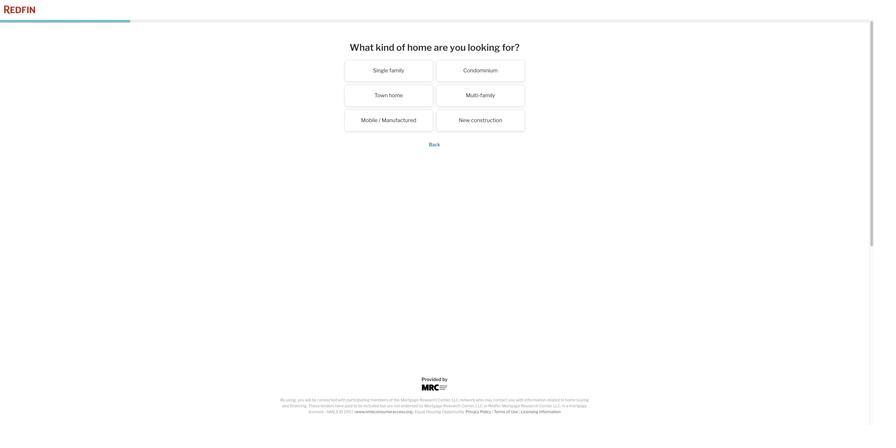 Task type: vqa. For each thing, say whether or not it's contained in the screenshot.
are to the left
yes



Task type: locate. For each thing, give the bounding box(es) containing it.
1 with from the left
[[338, 398, 346, 403]]

1 vertical spatial are
[[387, 404, 393, 409]]

family up construction
[[481, 92, 495, 99]]

mortgage up endorsed
[[401, 398, 419, 403]]

mobile / manufactured
[[361, 117, 417, 124]]

center, down network
[[462, 404, 475, 409]]

| right use
[[519, 410, 520, 415]]

0 horizontal spatial |
[[492, 410, 493, 415]]

of inside by using, you will be connected with participating members of the mortgage research center, llc network who may contact you with information related to home buying and financing. these lenders have paid to be included but are not endorsed by mortgage research center, llc or redfin. mortgage research center, llc. is a mortgage licensee - nmls id 1907 (
[[389, 398, 393, 403]]

of left use
[[507, 410, 510, 415]]

1 horizontal spatial |
[[519, 410, 520, 415]]

multi-
[[466, 92, 481, 99]]

1 horizontal spatial be
[[358, 404, 363, 409]]

research up licensing
[[521, 404, 539, 409]]

to up (
[[354, 404, 357, 409]]

redfin.
[[489, 404, 502, 409]]

licensing
[[521, 410, 539, 415]]

/
[[379, 117, 381, 124]]

to
[[561, 398, 565, 403], [354, 404, 357, 409]]

0 horizontal spatial research
[[420, 398, 437, 403]]

information
[[540, 410, 561, 415]]

0 horizontal spatial by
[[419, 404, 424, 409]]

1 vertical spatial llc
[[476, 404, 483, 409]]

mortgage up housing
[[425, 404, 443, 409]]

with up use
[[516, 398, 524, 403]]

with
[[338, 398, 346, 403], [516, 398, 524, 403]]

1 horizontal spatial by
[[443, 377, 448, 383]]

2 vertical spatial of
[[507, 410, 510, 415]]

0 horizontal spatial are
[[387, 404, 393, 409]]

0 horizontal spatial llc
[[452, 398, 459, 403]]

back
[[429, 142, 440, 148]]

1 vertical spatial by
[[419, 404, 424, 409]]

town home
[[375, 92, 403, 99]]

network
[[460, 398, 475, 403]]

0 horizontal spatial mortgage
[[401, 398, 419, 403]]

kind
[[376, 42, 395, 53]]

2 horizontal spatial of
[[507, 410, 510, 415]]

may
[[485, 398, 493, 403]]

1 horizontal spatial to
[[561, 398, 565, 403]]

by
[[443, 377, 448, 383], [419, 404, 424, 409]]

1 vertical spatial of
[[389, 398, 393, 403]]

nmls
[[327, 410, 338, 415]]

of
[[397, 42, 406, 53], [389, 398, 393, 403], [507, 410, 510, 415]]

be down participating
[[358, 404, 363, 409]]

licensing information link
[[521, 410, 561, 415]]

1 horizontal spatial of
[[397, 42, 406, 53]]

0 horizontal spatial with
[[338, 398, 346, 403]]

provided
[[422, 377, 442, 383]]

be up the these
[[312, 398, 317, 403]]

included
[[364, 404, 379, 409]]

with up have
[[338, 398, 346, 403]]

single
[[373, 67, 388, 74]]

1 horizontal spatial center,
[[462, 404, 475, 409]]

1 vertical spatial family
[[481, 92, 495, 99]]

by up the equal
[[419, 404, 424, 409]]

lenders
[[321, 404, 335, 409]]

what
[[350, 42, 374, 53]]

1 | from the left
[[492, 410, 493, 415]]

|
[[492, 410, 493, 415], [519, 410, 520, 415]]

family right 'single'
[[390, 67, 405, 74]]

).
[[412, 410, 414, 415]]

2 vertical spatial home
[[566, 398, 576, 403]]

these
[[309, 404, 320, 409]]

0 horizontal spatial family
[[390, 67, 405, 74]]

back button
[[429, 142, 440, 148]]

mortgage
[[401, 398, 419, 403], [425, 404, 443, 409], [502, 404, 521, 409]]

but
[[380, 404, 386, 409]]

research
[[420, 398, 437, 403], [444, 404, 461, 409], [521, 404, 539, 409]]

who
[[476, 398, 484, 403]]

by up mortgage research center image
[[443, 377, 448, 383]]

endorsed
[[401, 404, 419, 409]]

construction
[[471, 117, 503, 124]]

2 horizontal spatial mortgage
[[502, 404, 521, 409]]

of left the
[[389, 398, 393, 403]]

mortgage up use
[[502, 404, 521, 409]]

mortgage
[[569, 404, 587, 409]]

center,
[[438, 398, 451, 403], [462, 404, 475, 409], [540, 404, 553, 409]]

1 vertical spatial home
[[389, 92, 403, 99]]

llc up the privacy policy link
[[476, 404, 483, 409]]

of right kind in the top left of the page
[[397, 42, 406, 53]]

research up opportunity.
[[444, 404, 461, 409]]

1 horizontal spatial research
[[444, 404, 461, 409]]

of for housing
[[507, 410, 510, 415]]

home
[[408, 42, 432, 53], [389, 92, 403, 99], [566, 398, 576, 403]]

center, up opportunity.
[[438, 398, 451, 403]]

0 vertical spatial family
[[390, 67, 405, 74]]

2 with from the left
[[516, 398, 524, 403]]

-
[[325, 410, 326, 415]]

0 vertical spatial be
[[312, 398, 317, 403]]

llc
[[452, 398, 459, 403], [476, 404, 483, 409]]

family
[[390, 67, 405, 74], [481, 92, 495, 99]]

1 horizontal spatial llc
[[476, 404, 483, 409]]

2 horizontal spatial research
[[521, 404, 539, 409]]

or
[[484, 404, 488, 409]]

financing.
[[290, 404, 308, 409]]

you right contact
[[509, 398, 515, 403]]

you up financing. at the left of the page
[[298, 398, 304, 403]]

be
[[312, 398, 317, 403], [358, 404, 363, 409]]

0 horizontal spatial home
[[389, 92, 403, 99]]

terms of use link
[[494, 410, 518, 415]]

paid
[[345, 404, 353, 409]]

mobile
[[361, 117, 378, 124]]

to up "is"
[[561, 398, 565, 403]]

0 horizontal spatial you
[[298, 398, 304, 403]]

1 horizontal spatial family
[[481, 92, 495, 99]]

you
[[450, 42, 466, 53], [298, 398, 304, 403], [509, 398, 515, 403]]

center, up information
[[540, 404, 553, 409]]

1 horizontal spatial home
[[408, 42, 432, 53]]

condominium
[[464, 67, 498, 74]]

new
[[459, 117, 470, 124]]

| down redfin.
[[492, 410, 493, 415]]

0 horizontal spatial to
[[354, 404, 357, 409]]

llc up opportunity.
[[452, 398, 459, 403]]

buying
[[577, 398, 589, 403]]

0 horizontal spatial be
[[312, 398, 317, 403]]

2 horizontal spatial home
[[566, 398, 576, 403]]

1 horizontal spatial with
[[516, 398, 524, 403]]

new construction
[[459, 117, 503, 124]]

1 horizontal spatial are
[[434, 42, 448, 53]]

0 vertical spatial to
[[561, 398, 565, 403]]

0 vertical spatial home
[[408, 42, 432, 53]]

you up condominium
[[450, 42, 466, 53]]

0 horizontal spatial of
[[389, 398, 393, 403]]

mortgage research center image
[[422, 385, 448, 391]]

research up housing
[[420, 398, 437, 403]]

are
[[434, 42, 448, 53], [387, 404, 393, 409]]

information
[[525, 398, 546, 403]]



Task type: describe. For each thing, give the bounding box(es) containing it.
terms
[[494, 410, 506, 415]]

llc.
[[554, 404, 562, 409]]

housing
[[426, 410, 442, 415]]

1 horizontal spatial you
[[450, 42, 466, 53]]

manufactured
[[382, 117, 417, 124]]

by using, you will be connected with participating members of the mortgage research center, llc network who may contact you with information related to home buying and financing. these lenders have paid to be included but are not endorsed by mortgage research center, llc or redfin. mortgage research center, llc. is a mortgage licensee - nmls id 1907 (
[[280, 398, 589, 415]]

are inside by using, you will be connected with participating members of the mortgage research center, llc network who may contact you with information related to home buying and financing. these lenders have paid to be included but are not endorsed by mortgage research center, llc or redfin. mortgage research center, llc. is a mortgage licensee - nmls id 1907 (
[[387, 404, 393, 409]]

of for will
[[389, 398, 393, 403]]

connected
[[318, 398, 337, 403]]

licensee
[[309, 410, 324, 415]]

0 vertical spatial by
[[443, 377, 448, 383]]

have
[[335, 404, 344, 409]]

1 vertical spatial be
[[358, 404, 363, 409]]

participating
[[347, 398, 370, 403]]

2 horizontal spatial center,
[[540, 404, 553, 409]]

2 horizontal spatial you
[[509, 398, 515, 403]]

family for single family
[[390, 67, 405, 74]]

equal
[[415, 410, 426, 415]]

1 horizontal spatial mortgage
[[425, 404, 443, 409]]

is
[[563, 404, 565, 409]]

0 vertical spatial llc
[[452, 398, 459, 403]]

what kind of home are you looking for?
[[350, 42, 520, 53]]

home inside what kind of home are you looking for? option group
[[389, 92, 403, 99]]

a
[[566, 404, 568, 409]]

related
[[547, 398, 560, 403]]

id
[[339, 410, 343, 415]]

www.nmlsconsumeraccess.org
[[356, 410, 412, 415]]

0 vertical spatial are
[[434, 42, 448, 53]]

family for multi-family
[[481, 92, 495, 99]]

2 | from the left
[[519, 410, 520, 415]]

single family
[[373, 67, 405, 74]]

using,
[[286, 398, 297, 403]]

looking for?
[[468, 42, 520, 53]]

contact
[[494, 398, 508, 403]]

will
[[305, 398, 311, 403]]

by
[[280, 398, 285, 403]]

by inside by using, you will be connected with participating members of the mortgage research center, llc network who may contact you with information related to home buying and financing. these lenders have paid to be included but are not endorsed by mortgage research center, llc or redfin. mortgage research center, llc. is a mortgage licensee - nmls id 1907 (
[[419, 404, 424, 409]]

and
[[282, 404, 289, 409]]

home inside by using, you will be connected with participating members of the mortgage research center, llc network who may contact you with information related to home buying and financing. these lenders have paid to be included but are not endorsed by mortgage research center, llc or redfin. mortgage research center, llc. is a mortgage licensee - nmls id 1907 (
[[566, 398, 576, 403]]

the
[[394, 398, 400, 403]]

(
[[354, 410, 356, 415]]

town
[[375, 92, 388, 99]]

1 vertical spatial to
[[354, 404, 357, 409]]

0 horizontal spatial center,
[[438, 398, 451, 403]]

privacy
[[466, 410, 480, 415]]

www.nmlsconsumeraccess.org ). equal housing opportunity. privacy policy | terms of use | licensing information
[[356, 410, 561, 415]]

www.nmlsconsumeraccess.org link
[[356, 410, 412, 415]]

opportunity.
[[442, 410, 465, 415]]

not
[[394, 404, 400, 409]]

what kind of home are you looking for? option group
[[304, 60, 566, 135]]

members
[[371, 398, 388, 403]]

1907
[[344, 410, 354, 415]]

use
[[511, 410, 518, 415]]

privacy policy link
[[466, 410, 492, 415]]

provided by
[[422, 377, 448, 383]]

policy
[[481, 410, 492, 415]]

0 vertical spatial of
[[397, 42, 406, 53]]

multi-family
[[466, 92, 495, 99]]



